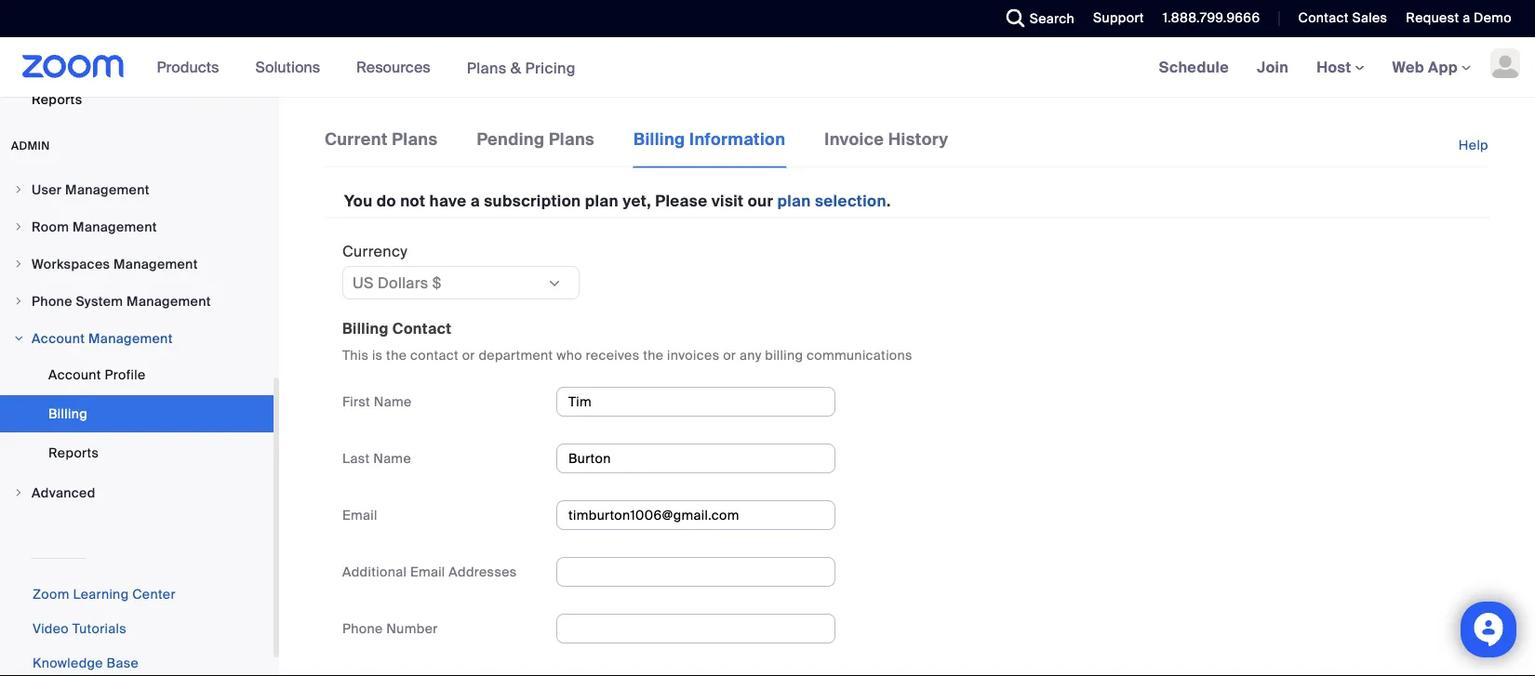 Task type: locate. For each thing, give the bounding box(es) containing it.
0 vertical spatial a
[[1463, 9, 1470, 27]]

schedule link
[[1145, 37, 1243, 97]]

knowledge base
[[33, 655, 139, 672]]

1 vertical spatial phone
[[342, 620, 383, 637]]

contact up the contact
[[392, 319, 452, 338]]

schedule
[[1159, 57, 1229, 77]]

dollars
[[378, 273, 428, 293]]

0 vertical spatial billing
[[634, 128, 685, 150]]

help link
[[1459, 127, 1491, 165]]

account down account management
[[48, 366, 101, 383]]

advanced menu item
[[0, 475, 274, 511]]

account inside menu
[[48, 366, 101, 383]]

our
[[748, 191, 773, 211]]

management inside the account management menu item
[[88, 330, 173, 347]]

1 the from the left
[[386, 346, 407, 364]]

tutorials
[[72, 621, 127, 638]]

1 right image from the top
[[13, 221, 24, 233]]

0 horizontal spatial billing
[[48, 405, 87, 422]]

us dollars $
[[353, 273, 442, 293]]

is
[[372, 346, 383, 364]]

account inside menu item
[[32, 330, 85, 347]]

phone inside main content main content
[[342, 620, 383, 637]]

$
[[432, 273, 442, 293]]

management down workspaces management menu item
[[127, 293, 211, 310]]

1 horizontal spatial the
[[643, 346, 664, 364]]

0 vertical spatial reports link
[[0, 81, 274, 118]]

None text field
[[556, 387, 836, 417], [556, 614, 836, 644], [556, 387, 836, 417], [556, 614, 836, 644]]

user management menu item
[[0, 172, 274, 207]]

0 vertical spatial reports
[[32, 91, 82, 108]]

4 right image from the top
[[13, 488, 24, 499]]

you do not have a subscription plan yet, please visit our plan selection .
[[344, 191, 891, 211]]

host button
[[1317, 57, 1365, 77]]

support link
[[1079, 0, 1149, 37], [1093, 9, 1144, 27]]

0 vertical spatial name
[[374, 393, 412, 410]]

0 horizontal spatial a
[[471, 191, 480, 211]]

3 right image from the top
[[13, 333, 24, 344]]

plans left &
[[467, 58, 507, 77]]

right image for account
[[13, 333, 24, 344]]

1 horizontal spatial plan
[[777, 191, 811, 211]]

phone
[[32, 293, 72, 310], [342, 620, 383, 637]]

a
[[1463, 9, 1470, 27], [471, 191, 480, 211]]

1 name from the top
[[374, 393, 412, 410]]

contact left sales
[[1298, 9, 1349, 27]]

billing
[[765, 346, 803, 364]]

reports link down billing link
[[0, 435, 274, 472]]

name for first name
[[374, 393, 412, 410]]

sales
[[1352, 9, 1388, 27]]

right image left "user"
[[13, 184, 24, 195]]

right image inside user management menu item
[[13, 184, 24, 195]]

1 vertical spatial billing
[[342, 319, 389, 338]]

receives
[[586, 346, 640, 364]]

room
[[32, 218, 69, 235]]

plan left 'yet,'
[[585, 191, 619, 211]]

0 horizontal spatial the
[[386, 346, 407, 364]]

banner
[[0, 37, 1535, 98]]

plans & pricing link
[[467, 58, 576, 77], [467, 58, 576, 77]]

1 vertical spatial reports link
[[0, 435, 274, 472]]

right image left advanced
[[13, 488, 24, 499]]

0 horizontal spatial phone
[[32, 293, 72, 310]]

1 horizontal spatial contact
[[1298, 9, 1349, 27]]

video tutorials link
[[33, 621, 127, 638]]

1 horizontal spatial or
[[723, 346, 736, 364]]

1 vertical spatial account
[[48, 366, 101, 383]]

contact
[[410, 346, 459, 364]]

right image for user
[[13, 184, 24, 195]]

zoom learning center
[[33, 586, 176, 603]]

reports
[[32, 91, 82, 108], [48, 444, 99, 461]]

right image inside the account management menu item
[[13, 333, 24, 344]]

name right first
[[374, 393, 412, 410]]

management inside room management menu item
[[73, 218, 157, 235]]

right image for workspaces
[[13, 259, 24, 270]]

2 horizontal spatial plans
[[549, 128, 595, 150]]

email
[[342, 507, 377, 524], [410, 563, 445, 581]]

solutions
[[255, 57, 320, 77]]

request a demo
[[1406, 9, 1512, 27]]

first
[[342, 393, 370, 410]]

a inside main content
[[471, 191, 480, 211]]

None text field
[[556, 444, 836, 474], [556, 500, 836, 530], [556, 557, 836, 587], [556, 444, 836, 474], [556, 500, 836, 530], [556, 557, 836, 587]]

1 vertical spatial a
[[471, 191, 480, 211]]

a left demo
[[1463, 9, 1470, 27]]

billing up 'please' at the top of the page
[[634, 128, 685, 150]]

billing
[[634, 128, 685, 150], [342, 319, 389, 338], [48, 405, 87, 422]]

0 horizontal spatial contact
[[392, 319, 452, 338]]

email down last
[[342, 507, 377, 524]]

billing down account profile
[[48, 405, 87, 422]]

web app
[[1392, 57, 1458, 77]]

account profile link
[[0, 356, 274, 394]]

management up room management on the top of page
[[65, 181, 150, 198]]

reports up advanced
[[48, 444, 99, 461]]

current
[[325, 128, 388, 150]]

subscription
[[484, 191, 581, 211]]

right image left workspaces
[[13, 259, 24, 270]]

billing inside billing contact this is the contact or department who receives the invoices or any billing communications
[[342, 319, 389, 338]]

2 horizontal spatial billing
[[634, 128, 685, 150]]

the right is
[[386, 346, 407, 364]]

department
[[479, 346, 553, 364]]

.
[[887, 191, 891, 211]]

plan selection link
[[777, 191, 887, 211]]

app
[[1428, 57, 1458, 77]]

account for account profile
[[48, 366, 101, 383]]

2 vertical spatial billing
[[48, 405, 87, 422]]

admin menu menu
[[0, 172, 274, 513]]

management
[[65, 181, 150, 198], [73, 218, 157, 235], [113, 255, 198, 273], [127, 293, 211, 310], [88, 330, 173, 347]]

0 horizontal spatial plan
[[585, 191, 619, 211]]

phone left number
[[342, 620, 383, 637]]

admin
[[11, 139, 50, 153]]

right image left system
[[13, 296, 24, 307]]

selection
[[815, 191, 887, 211]]

email right additional
[[410, 563, 445, 581]]

0 vertical spatial right image
[[13, 221, 24, 233]]

contact inside billing contact this is the contact or department who receives the invoices or any billing communications
[[392, 319, 452, 338]]

name right last
[[373, 450, 411, 467]]

plan
[[585, 191, 619, 211], [777, 191, 811, 211]]

2 the from the left
[[643, 346, 664, 364]]

knowledge
[[33, 655, 103, 672]]

reports link down products
[[0, 81, 274, 118]]

not
[[400, 191, 426, 211]]

a right the have
[[471, 191, 480, 211]]

plans
[[467, 58, 507, 77], [392, 128, 438, 150], [549, 128, 595, 150]]

right image inside phone system management menu item
[[13, 296, 24, 307]]

addresses
[[449, 563, 517, 581]]

reports down zoom logo
[[32, 91, 82, 108]]

0 horizontal spatial plans
[[392, 128, 438, 150]]

1 horizontal spatial email
[[410, 563, 445, 581]]

phone inside menu item
[[32, 293, 72, 310]]

name for last name
[[373, 450, 411, 467]]

management up profile
[[88, 330, 173, 347]]

right image left account management
[[13, 333, 24, 344]]

2 right image from the top
[[13, 259, 24, 270]]

right image inside workspaces management menu item
[[13, 259, 24, 270]]

contact sales link
[[1284, 0, 1392, 37], [1298, 9, 1388, 27]]

1 vertical spatial right image
[[13, 296, 24, 307]]

1 reports link from the top
[[0, 81, 274, 118]]

2 name from the top
[[373, 450, 411, 467]]

right image
[[13, 184, 24, 195], [13, 259, 24, 270], [13, 333, 24, 344], [13, 488, 24, 499]]

1 plan from the left
[[585, 191, 619, 211]]

contact
[[1298, 9, 1349, 27], [392, 319, 452, 338]]

1 horizontal spatial billing
[[342, 319, 389, 338]]

1.888.799.9666 button
[[1149, 0, 1265, 37], [1163, 9, 1260, 27]]

1 right image from the top
[[13, 184, 24, 195]]

last name
[[342, 450, 411, 467]]

reports link
[[0, 81, 274, 118], [0, 435, 274, 472]]

plan right our
[[777, 191, 811, 211]]

1 vertical spatial name
[[373, 450, 411, 467]]

management down room management menu item
[[113, 255, 198, 273]]

account up account profile
[[32, 330, 85, 347]]

billing information
[[634, 128, 786, 150]]

profile
[[105, 366, 146, 383]]

the left 'invoices'
[[643, 346, 664, 364]]

1 horizontal spatial phone
[[342, 620, 383, 637]]

billing up this
[[342, 319, 389, 338]]

management inside user management menu item
[[65, 181, 150, 198]]

account management menu item
[[0, 321, 274, 356]]

0 horizontal spatial or
[[462, 346, 475, 364]]

pending
[[477, 128, 545, 150]]

2 right image from the top
[[13, 296, 24, 307]]

web app button
[[1392, 57, 1471, 77]]

plans right pending
[[549, 128, 595, 150]]

management up "workspaces management"
[[73, 218, 157, 235]]

1 horizontal spatial plans
[[467, 58, 507, 77]]

communications
[[807, 346, 913, 364]]

0 vertical spatial phone
[[32, 293, 72, 310]]

right image for phone
[[13, 296, 24, 307]]

management inside workspaces management menu item
[[113, 255, 198, 273]]

2 or from the left
[[723, 346, 736, 364]]

demo
[[1474, 9, 1512, 27]]

account management
[[32, 330, 173, 347]]

plans right current on the left
[[392, 128, 438, 150]]

0 vertical spatial account
[[32, 330, 85, 347]]

or
[[462, 346, 475, 364], [723, 346, 736, 364]]

or left any
[[723, 346, 736, 364]]

1 vertical spatial contact
[[392, 319, 452, 338]]

request a demo link
[[1392, 0, 1535, 37], [1406, 9, 1512, 27]]

right image inside room management menu item
[[13, 221, 24, 233]]

1 vertical spatial reports
[[48, 444, 99, 461]]

host
[[1317, 57, 1355, 77]]

plans inside product information navigation
[[467, 58, 507, 77]]

account
[[32, 330, 85, 347], [48, 366, 101, 383]]

management inside phone system management menu item
[[127, 293, 211, 310]]

2 plan from the left
[[777, 191, 811, 211]]

right image left room
[[13, 221, 24, 233]]

0 vertical spatial email
[[342, 507, 377, 524]]

right image
[[13, 221, 24, 233], [13, 296, 24, 307]]

phone down workspaces
[[32, 293, 72, 310]]

zoom logo image
[[22, 55, 124, 78]]

us
[[353, 273, 374, 293]]

or right the contact
[[462, 346, 475, 364]]

0 horizontal spatial email
[[342, 507, 377, 524]]



Task type: vqa. For each thing, say whether or not it's contained in the screenshot.
the me related to there
no



Task type: describe. For each thing, give the bounding box(es) containing it.
phone system management
[[32, 293, 211, 310]]

help
[[1459, 137, 1489, 154]]

workspaces management menu item
[[0, 247, 274, 282]]

room management
[[32, 218, 157, 235]]

information
[[690, 128, 786, 150]]

reports inside the account management menu
[[48, 444, 99, 461]]

phone for phone number
[[342, 620, 383, 637]]

billing information link
[[633, 127, 786, 168]]

base
[[107, 655, 139, 672]]

billing link
[[0, 395, 274, 433]]

current plans
[[325, 128, 438, 150]]

management for user management
[[65, 181, 150, 198]]

2 reports link from the top
[[0, 435, 274, 472]]

billing contact this is the contact or department who receives the invoices or any billing communications
[[342, 319, 913, 364]]

additional email addresses
[[342, 563, 517, 581]]

us dollars $ button
[[353, 272, 546, 294]]

management for workspaces management
[[113, 255, 198, 273]]

phone number
[[342, 620, 438, 637]]

contact sales
[[1298, 9, 1388, 27]]

system
[[76, 293, 123, 310]]

1 vertical spatial email
[[410, 563, 445, 581]]

&
[[511, 58, 521, 77]]

management for account management
[[88, 330, 173, 347]]

user
[[32, 181, 62, 198]]

1 horizontal spatial a
[[1463, 9, 1470, 27]]

you
[[344, 191, 373, 211]]

account management menu
[[0, 356, 274, 474]]

banner containing products
[[0, 37, 1535, 98]]

pricing
[[525, 58, 576, 77]]

history
[[888, 128, 948, 150]]

who
[[557, 346, 582, 364]]

web
[[1392, 57, 1424, 77]]

room management menu item
[[0, 209, 274, 245]]

do
[[377, 191, 396, 211]]

any
[[740, 346, 762, 364]]

right image inside advanced menu item
[[13, 488, 24, 499]]

workspaces management
[[32, 255, 198, 273]]

meetings navigation
[[1145, 37, 1535, 98]]

profile picture image
[[1491, 48, 1520, 78]]

products
[[157, 57, 219, 77]]

video tutorials
[[33, 621, 127, 638]]

workspaces
[[32, 255, 110, 273]]

account for account management
[[32, 330, 85, 347]]

products button
[[157, 37, 227, 97]]

search button
[[993, 0, 1079, 37]]

user management
[[32, 181, 150, 198]]

have
[[429, 191, 467, 211]]

join
[[1257, 57, 1289, 77]]

1.888.799.9666
[[1163, 9, 1260, 27]]

learning
[[73, 586, 129, 603]]

search
[[1030, 10, 1075, 27]]

right image for room
[[13, 221, 24, 233]]

video
[[33, 621, 69, 638]]

invoice history
[[825, 128, 948, 150]]

visit
[[712, 191, 744, 211]]

account profile
[[48, 366, 146, 383]]

management for room management
[[73, 218, 157, 235]]

phone for phone system management
[[32, 293, 72, 310]]

invoices
[[667, 346, 720, 364]]

currency
[[342, 242, 408, 261]]

invoice history link
[[824, 127, 949, 166]]

please
[[655, 191, 708, 211]]

product information navigation
[[143, 37, 590, 98]]

additional
[[342, 563, 407, 581]]

main content main content
[[279, 97, 1535, 676]]

billing for information
[[634, 128, 685, 150]]

pending plans
[[477, 128, 595, 150]]

plans for pending plans
[[549, 128, 595, 150]]

pending plans link
[[476, 127, 596, 166]]

center
[[132, 586, 176, 603]]

join link
[[1243, 37, 1303, 97]]

resources
[[356, 57, 430, 77]]

show options image
[[547, 276, 562, 291]]

1 or from the left
[[462, 346, 475, 364]]

plans & pricing
[[467, 58, 576, 77]]

advanced
[[32, 484, 96, 502]]

invoice
[[825, 128, 884, 150]]

billing for contact
[[342, 319, 389, 338]]

solutions button
[[255, 37, 329, 97]]

knowledge base link
[[33, 655, 139, 672]]

support
[[1093, 9, 1144, 27]]

resources button
[[356, 37, 439, 97]]

zoom
[[33, 586, 69, 603]]

plans for current plans
[[392, 128, 438, 150]]

current plans link
[[324, 127, 439, 166]]

billing inside the account management menu
[[48, 405, 87, 422]]

zoom learning center link
[[33, 586, 176, 603]]

side navigation navigation
[[0, 0, 279, 676]]

phone system management menu item
[[0, 284, 274, 319]]

number
[[386, 620, 438, 637]]

0 vertical spatial contact
[[1298, 9, 1349, 27]]

request
[[1406, 9, 1459, 27]]

this
[[342, 346, 369, 364]]



